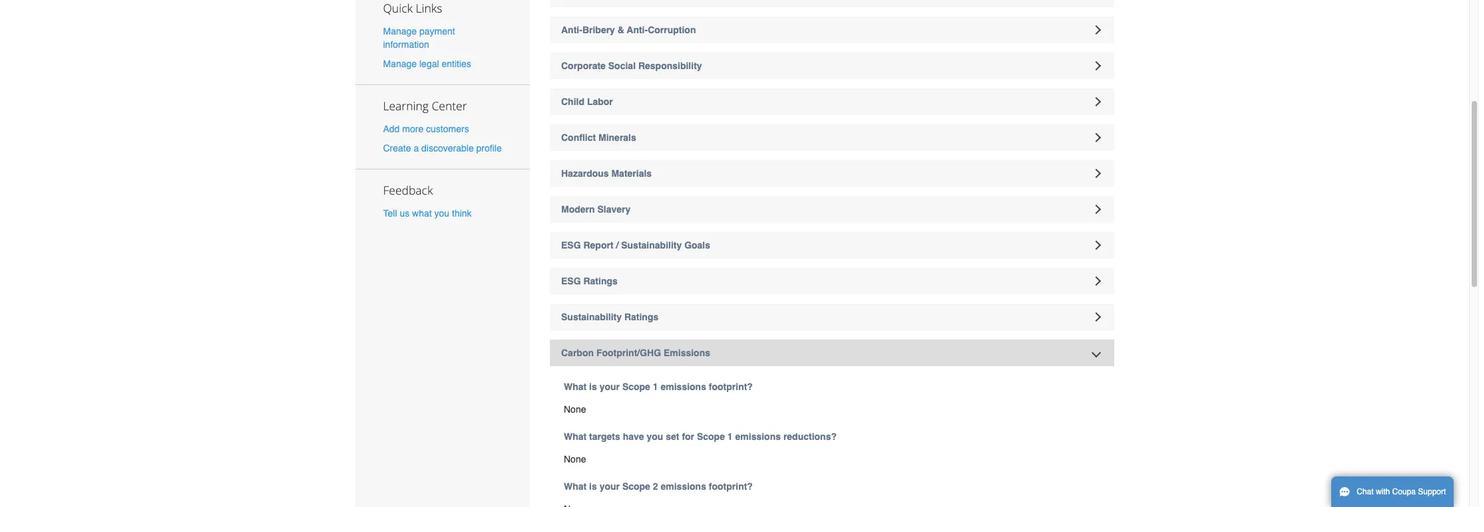 Task type: locate. For each thing, give the bounding box(es) containing it.
ratings down report
[[583, 276, 618, 287]]

footprint? down emissions
[[709, 382, 753, 393]]

1 vertical spatial footprint?
[[709, 482, 753, 493]]

2 manage from the top
[[383, 59, 417, 69]]

discoverable
[[421, 143, 474, 154]]

0 horizontal spatial 1
[[653, 382, 658, 393]]

bribery
[[582, 25, 615, 35]]

your
[[600, 382, 620, 393], [600, 482, 620, 493]]

2 your from the top
[[600, 482, 620, 493]]

2 esg from the top
[[561, 276, 581, 287]]

you right what
[[434, 209, 449, 219]]

minerals
[[598, 132, 636, 143]]

1 down the carbon footprint/ghg emissions
[[653, 382, 658, 393]]

scope
[[622, 382, 650, 393], [697, 432, 725, 443], [622, 482, 650, 493]]

ratings
[[583, 276, 618, 287], [624, 312, 658, 323]]

esg for esg report / sustainability goals
[[561, 240, 581, 251]]

0 vertical spatial ratings
[[583, 276, 618, 287]]

is down carbon
[[589, 382, 597, 393]]

sustainability right /
[[621, 240, 682, 251]]

footprint?
[[709, 382, 753, 393], [709, 482, 753, 493]]

esg report / sustainability goals heading
[[550, 232, 1114, 259]]

manage up information
[[383, 26, 417, 36]]

you inside tell us what you think button
[[434, 209, 449, 219]]

esg for esg ratings
[[561, 276, 581, 287]]

is for what is your scope 1 emissions footprint?
[[589, 382, 597, 393]]

corruption
[[648, 25, 696, 35]]

1
[[653, 382, 658, 393], [727, 432, 733, 443]]

emissions for what is your scope 1 emissions footprint?
[[661, 382, 706, 393]]

esg left report
[[561, 240, 581, 251]]

scope right for
[[697, 432, 725, 443]]

0 vertical spatial your
[[600, 382, 620, 393]]

entities
[[442, 59, 471, 69]]

manage legal entities
[[383, 59, 471, 69]]

1 vertical spatial what
[[564, 432, 587, 443]]

what for what is your scope 1 emissions footprint?
[[564, 382, 587, 393]]

0 vertical spatial what
[[564, 382, 587, 393]]

1 footprint? from the top
[[709, 382, 753, 393]]

what for what targets have you set for scope 1 emissions reductions?
[[564, 432, 587, 443]]

sustainability down the esg ratings
[[561, 312, 622, 323]]

chat with coupa support
[[1357, 488, 1446, 497]]

1 vertical spatial manage
[[383, 59, 417, 69]]

you left set
[[647, 432, 663, 443]]

1 esg from the top
[[561, 240, 581, 251]]

2 what from the top
[[564, 432, 587, 443]]

more
[[402, 124, 423, 134]]

learning center
[[383, 98, 467, 114]]

coupa
[[1392, 488, 1416, 497]]

0 vertical spatial none
[[564, 405, 586, 415]]

1 horizontal spatial anti-
[[627, 25, 648, 35]]

&
[[618, 25, 624, 35]]

you for set
[[647, 432, 663, 443]]

2 vertical spatial emissions
[[661, 482, 706, 493]]

payment
[[419, 26, 455, 36]]

0 vertical spatial is
[[589, 382, 597, 393]]

legal
[[419, 59, 439, 69]]

1 vertical spatial 1
[[727, 432, 733, 443]]

corporate social responsibility
[[561, 61, 702, 71]]

learning
[[383, 98, 429, 114]]

0 vertical spatial manage
[[383, 26, 417, 36]]

footprint? down what targets have you set for scope 1 emissions reductions?
[[709, 482, 753, 493]]

slavery
[[597, 204, 631, 215]]

manage inside manage payment information
[[383, 26, 417, 36]]

1 vertical spatial you
[[647, 432, 663, 443]]

conflict minerals button
[[550, 124, 1114, 151]]

emissions
[[664, 348, 710, 359]]

footprint/ghg
[[596, 348, 661, 359]]

is down targets
[[589, 482, 597, 493]]

hazardous materials button
[[550, 160, 1114, 187]]

2
[[653, 482, 658, 493]]

emissions left reductions?
[[735, 432, 781, 443]]

0 vertical spatial scope
[[622, 382, 650, 393]]

0 horizontal spatial anti-
[[561, 25, 582, 35]]

esg report / sustainability goals
[[561, 240, 710, 251]]

esg ratings heading
[[550, 268, 1114, 295]]

what
[[564, 382, 587, 393], [564, 432, 587, 443], [564, 482, 587, 493]]

create
[[383, 143, 411, 154]]

1 none from the top
[[564, 405, 586, 415]]

1 vertical spatial emissions
[[735, 432, 781, 443]]

none
[[564, 405, 586, 415], [564, 455, 586, 465]]

2 is from the top
[[589, 482, 597, 493]]

1 vertical spatial is
[[589, 482, 597, 493]]

0 vertical spatial 1
[[653, 382, 658, 393]]

emissions right 2
[[661, 482, 706, 493]]

your down footprint/ghg
[[600, 382, 620, 393]]

0 vertical spatial footprint?
[[709, 382, 753, 393]]

goals
[[684, 240, 710, 251]]

sustainability ratings
[[561, 312, 658, 323]]

0 vertical spatial sustainability
[[621, 240, 682, 251]]

scope left 2
[[622, 482, 650, 493]]

emissions
[[661, 382, 706, 393], [735, 432, 781, 443], [661, 482, 706, 493]]

hazardous
[[561, 168, 609, 179]]

for
[[682, 432, 694, 443]]

heading
[[550, 0, 1114, 7]]

esg
[[561, 240, 581, 251], [561, 276, 581, 287]]

3 what from the top
[[564, 482, 587, 493]]

is
[[589, 382, 597, 393], [589, 482, 597, 493]]

0 horizontal spatial you
[[434, 209, 449, 219]]

1 vertical spatial your
[[600, 482, 620, 493]]

you
[[434, 209, 449, 219], [647, 432, 663, 443]]

2 none from the top
[[564, 455, 586, 465]]

2 vertical spatial what
[[564, 482, 587, 493]]

child labor button
[[550, 89, 1114, 115]]

0 vertical spatial emissions
[[661, 382, 706, 393]]

1 your from the top
[[600, 382, 620, 393]]

what is your scope 1 emissions footprint?
[[564, 382, 753, 393]]

you for think
[[434, 209, 449, 219]]

anti-bribery & anti-corruption
[[561, 25, 696, 35]]

child labor heading
[[550, 89, 1114, 115]]

2 vertical spatial scope
[[622, 482, 650, 493]]

1 vertical spatial ratings
[[624, 312, 658, 323]]

carbon footprint/ghg emissions button
[[550, 340, 1114, 367]]

scope down the carbon footprint/ghg emissions
[[622, 382, 650, 393]]

1 manage from the top
[[383, 26, 417, 36]]

manage down information
[[383, 59, 417, 69]]

your left 2
[[600, 482, 620, 493]]

hazardous materials heading
[[550, 160, 1114, 187]]

0 horizontal spatial ratings
[[583, 276, 618, 287]]

/
[[616, 240, 619, 251]]

anti-
[[561, 25, 582, 35], [627, 25, 648, 35]]

footprint? for what is your scope 2 emissions footprint?
[[709, 482, 753, 493]]

anti- up 'corporate'
[[561, 25, 582, 35]]

emissions down emissions
[[661, 382, 706, 393]]

anti- right &
[[627, 25, 648, 35]]

create a discoverable profile link
[[383, 143, 502, 154]]

emissions for what is your scope 2 emissions footprint?
[[661, 482, 706, 493]]

1 right for
[[727, 432, 733, 443]]

1 vertical spatial scope
[[697, 432, 725, 443]]

0 vertical spatial you
[[434, 209, 449, 219]]

esg up sustainability ratings
[[561, 276, 581, 287]]

ratings up the carbon footprint/ghg emissions
[[624, 312, 658, 323]]

1 is from the top
[[589, 382, 597, 393]]

corporate social responsibility button
[[550, 53, 1114, 79]]

1 vertical spatial none
[[564, 455, 586, 465]]

1 what from the top
[[564, 382, 587, 393]]

1 horizontal spatial you
[[647, 432, 663, 443]]

1 vertical spatial esg
[[561, 276, 581, 287]]

2 footprint? from the top
[[709, 482, 753, 493]]

what targets have you set for scope 1 emissions reductions?
[[564, 432, 837, 443]]

ratings for esg ratings
[[583, 276, 618, 287]]

1 horizontal spatial ratings
[[624, 312, 658, 323]]

0 vertical spatial esg
[[561, 240, 581, 251]]

manage
[[383, 26, 417, 36], [383, 59, 417, 69]]

tell us what you think button
[[383, 207, 472, 220]]

targets
[[589, 432, 620, 443]]

sustainability
[[621, 240, 682, 251], [561, 312, 622, 323]]

modern slavery
[[561, 204, 631, 215]]

1 vertical spatial sustainability
[[561, 312, 622, 323]]

hazardous materials
[[561, 168, 652, 179]]

modern slavery button
[[550, 196, 1114, 223]]

corporate
[[561, 61, 606, 71]]



Task type: describe. For each thing, give the bounding box(es) containing it.
sustainability inside esg report / sustainability goals dropdown button
[[621, 240, 682, 251]]

modern
[[561, 204, 595, 215]]

anti-bribery & anti-corruption heading
[[550, 17, 1114, 43]]

chat with coupa support button
[[1331, 477, 1454, 508]]

footprint? for what is your scope 1 emissions footprint?
[[709, 382, 753, 393]]

esg ratings
[[561, 276, 618, 287]]

conflict minerals
[[561, 132, 636, 143]]

scope for 2
[[622, 482, 650, 493]]

chat
[[1357, 488, 1374, 497]]

sustainability ratings heading
[[550, 304, 1114, 331]]

carbon footprint/ghg emissions
[[561, 348, 710, 359]]

what
[[412, 209, 432, 219]]

materials
[[611, 168, 652, 179]]

ratings for sustainability ratings
[[624, 312, 658, 323]]

conflict
[[561, 132, 596, 143]]

your for 2
[[600, 482, 620, 493]]

center
[[432, 98, 467, 114]]

customers
[[426, 124, 469, 134]]

profile
[[476, 143, 502, 154]]

create a discoverable profile
[[383, 143, 502, 154]]

responsibility
[[638, 61, 702, 71]]

carbon
[[561, 348, 594, 359]]

manage legal entities link
[[383, 59, 471, 69]]

child
[[561, 97, 584, 107]]

set
[[666, 432, 679, 443]]

1 anti- from the left
[[561, 25, 582, 35]]

what is your scope 2 emissions footprint?
[[564, 482, 753, 493]]

with
[[1376, 488, 1390, 497]]

add more customers
[[383, 124, 469, 134]]

information
[[383, 39, 429, 50]]

is for what is your scope 2 emissions footprint?
[[589, 482, 597, 493]]

manage for manage payment information
[[383, 26, 417, 36]]

tell us what you think
[[383, 209, 472, 219]]

anti-bribery & anti-corruption button
[[550, 17, 1114, 43]]

us
[[400, 209, 409, 219]]

manage payment information
[[383, 26, 455, 50]]

sustainability inside sustainability ratings dropdown button
[[561, 312, 622, 323]]

think
[[452, 209, 472, 219]]

sustainability ratings button
[[550, 304, 1114, 331]]

have
[[623, 432, 644, 443]]

a
[[414, 143, 419, 154]]

esg report / sustainability goals button
[[550, 232, 1114, 259]]

corporate social responsibility heading
[[550, 53, 1114, 79]]

add
[[383, 124, 400, 134]]

feedback
[[383, 183, 433, 199]]

support
[[1418, 488, 1446, 497]]

manage for manage legal entities
[[383, 59, 417, 69]]

conflict minerals heading
[[550, 124, 1114, 151]]

child labor
[[561, 97, 613, 107]]

report
[[583, 240, 613, 251]]

manage payment information link
[[383, 26, 455, 50]]

add more customers link
[[383, 124, 469, 134]]

what for what is your scope 2 emissions footprint?
[[564, 482, 587, 493]]

modern slavery heading
[[550, 196, 1114, 223]]

esg ratings button
[[550, 268, 1114, 295]]

scope for 1
[[622, 382, 650, 393]]

social
[[608, 61, 636, 71]]

1 horizontal spatial 1
[[727, 432, 733, 443]]

reductions?
[[783, 432, 837, 443]]

2 anti- from the left
[[627, 25, 648, 35]]

labor
[[587, 97, 613, 107]]

your for 1
[[600, 382, 620, 393]]

tell
[[383, 209, 397, 219]]

carbon footprint/ghg emissions heading
[[550, 340, 1114, 367]]



Task type: vqa. For each thing, say whether or not it's contained in the screenshot.
'elected' on the right top of page
no



